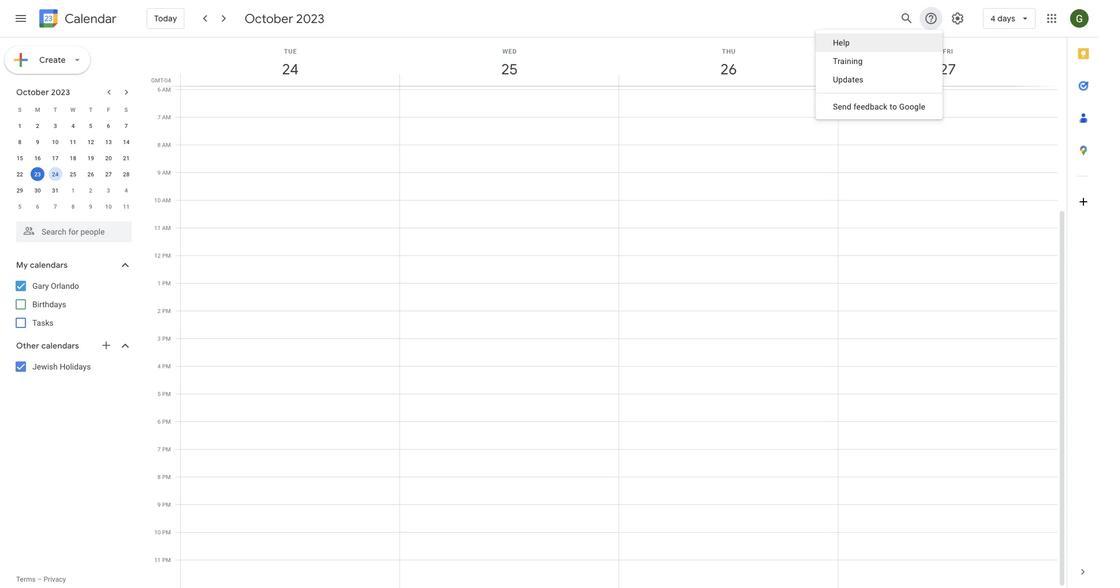 Task type: vqa. For each thing, say whether or not it's contained in the screenshot.
9 related to November 9 element
yes



Task type: locate. For each thing, give the bounding box(es) containing it.
11 for 11 am
[[154, 225, 161, 232]]

today
[[154, 13, 177, 24]]

4 inside popup button
[[991, 13, 996, 24]]

pm for 3 pm
[[162, 335, 171, 342]]

1 am from the top
[[162, 86, 171, 93]]

gary
[[32, 281, 49, 291]]

1 vertical spatial 1
[[71, 187, 75, 194]]

calendar heading
[[62, 11, 117, 27]]

1 vertical spatial 2023
[[51, 87, 70, 98]]

4 pm
[[158, 363, 171, 370]]

26 down thu
[[720, 60, 736, 79]]

15 element
[[13, 151, 27, 165]]

2 vertical spatial 2
[[158, 308, 161, 315]]

7 down 31 element
[[54, 203, 57, 210]]

24 up "31"
[[52, 171, 59, 178]]

november 5 element
[[13, 200, 27, 214]]

3 up '10' element
[[54, 122, 57, 129]]

days
[[998, 13, 1016, 24]]

1 horizontal spatial 2023
[[296, 10, 324, 27]]

1 vertical spatial 12
[[154, 252, 161, 259]]

7 for 7 am
[[157, 114, 161, 121]]

tab list
[[1068, 38, 1099, 557]]

30
[[34, 187, 41, 194]]

training
[[833, 56, 863, 66]]

6 am from the top
[[162, 225, 171, 232]]

9 pm from the top
[[162, 474, 171, 481]]

0 horizontal spatial 5
[[18, 203, 21, 210]]

am down 6 am
[[162, 114, 171, 121]]

other calendars
[[16, 341, 79, 352]]

november 9 element
[[84, 200, 98, 214]]

1 vertical spatial 25
[[70, 171, 76, 178]]

12 for 12
[[87, 139, 94, 145]]

30 element
[[31, 184, 44, 197]]

tasks
[[32, 318, 54, 328]]

0 horizontal spatial 26
[[87, 171, 94, 178]]

am for 7 am
[[162, 114, 171, 121]]

0 vertical spatial 5
[[89, 122, 92, 129]]

23
[[34, 171, 41, 178]]

19
[[87, 155, 94, 162]]

1 horizontal spatial 27
[[939, 60, 956, 79]]

0 vertical spatial 3
[[54, 122, 57, 129]]

calendars
[[30, 260, 68, 271], [41, 341, 79, 352]]

s left m
[[18, 106, 22, 113]]

12 inside october 2023 grid
[[87, 139, 94, 145]]

pm up '9 pm'
[[162, 474, 171, 481]]

1 for 1 pm
[[158, 280, 161, 287]]

0 horizontal spatial 25
[[70, 171, 76, 178]]

support image
[[924, 12, 938, 25]]

4 row from the top
[[11, 150, 135, 166]]

1
[[18, 122, 21, 129], [71, 187, 75, 194], [158, 280, 161, 287]]

17 element
[[48, 151, 62, 165]]

row down november 1 element
[[11, 199, 135, 215]]

3
[[54, 122, 57, 129], [107, 187, 110, 194], [158, 335, 161, 342]]

11 for november 11 element
[[123, 203, 130, 210]]

0 vertical spatial 2023
[[296, 10, 324, 27]]

3 row from the top
[[11, 134, 135, 150]]

row up 11 element
[[11, 102, 135, 118]]

0 vertical spatial calendars
[[30, 260, 68, 271]]

send
[[833, 102, 852, 111]]

26 down '19'
[[87, 171, 94, 178]]

6 down f
[[107, 122, 110, 129]]

10 pm
[[154, 529, 171, 536]]

0 horizontal spatial 12
[[87, 139, 94, 145]]

10 am
[[154, 197, 171, 204]]

1 row from the top
[[11, 102, 135, 118]]

october 2023 up m
[[16, 87, 70, 98]]

1 vertical spatial october
[[16, 87, 49, 98]]

13
[[105, 139, 112, 145]]

0 vertical spatial 26
[[720, 60, 736, 79]]

1 vertical spatial 5
[[18, 203, 21, 210]]

row up november 1 element
[[11, 166, 135, 182]]

2 vertical spatial 1
[[158, 280, 161, 287]]

9 up 10 pm
[[158, 502, 161, 509]]

5 pm
[[158, 391, 171, 398]]

privacy
[[44, 576, 66, 584]]

12 pm from the top
[[162, 557, 171, 564]]

3 up november 10 element at the left top
[[107, 187, 110, 194]]

am down 04
[[162, 86, 171, 93]]

1 for november 1 element
[[71, 187, 75, 194]]

0 vertical spatial 1
[[18, 122, 21, 129]]

2 horizontal spatial 1
[[158, 280, 161, 287]]

25 down the wed
[[501, 60, 517, 79]]

row containing 22
[[11, 166, 135, 182]]

pm for 4 pm
[[162, 363, 171, 370]]

24 inside column header
[[281, 60, 298, 79]]

1 pm from the top
[[162, 252, 171, 259]]

11 down 10 pm
[[154, 557, 161, 564]]

8 pm from the top
[[162, 446, 171, 453]]

pm up 1 pm
[[162, 252, 171, 259]]

4 left days
[[991, 13, 996, 24]]

11 element
[[66, 135, 80, 149]]

10 up 11 am on the top
[[154, 197, 161, 204]]

1 vertical spatial 27
[[105, 171, 112, 178]]

1 horizontal spatial 12
[[154, 252, 161, 259]]

row containing 5
[[11, 199, 135, 215]]

10 up 11 pm
[[154, 529, 161, 536]]

18 element
[[66, 151, 80, 165]]

24 down tue
[[281, 60, 298, 79]]

jewish
[[32, 362, 58, 372]]

11 down the november 4 "element"
[[123, 203, 130, 210]]

1 t from the left
[[54, 106, 57, 113]]

november 7 element
[[48, 200, 62, 214]]

2 inside grid
[[158, 308, 161, 315]]

25 down the 18
[[70, 171, 76, 178]]

help menu item
[[816, 33, 943, 52]]

20
[[105, 155, 112, 162]]

pm down 6 pm
[[162, 446, 171, 453]]

7 pm
[[158, 446, 171, 453]]

11 for 11 element
[[70, 139, 76, 145]]

11 down the 10 am
[[154, 225, 161, 232]]

6 down 30 element
[[36, 203, 39, 210]]

1 up "15" element
[[18, 122, 21, 129]]

gmt-
[[151, 77, 164, 84]]

0 horizontal spatial 1
[[18, 122, 21, 129]]

10 for 10 pm
[[154, 529, 161, 536]]

am down the 9 am
[[162, 197, 171, 204]]

my calendars list
[[2, 277, 143, 333]]

2
[[36, 122, 39, 129], [89, 187, 92, 194], [158, 308, 161, 315]]

1 horizontal spatial 24
[[281, 60, 298, 79]]

0 horizontal spatial 2
[[36, 122, 39, 129]]

7 up 8 am
[[157, 114, 161, 121]]

row up 18 element
[[11, 134, 135, 150]]

2 pm from the top
[[162, 280, 171, 287]]

1 horizontal spatial october 2023
[[245, 10, 324, 27]]

11
[[70, 139, 76, 145], [123, 203, 130, 210], [154, 225, 161, 232], [154, 557, 161, 564]]

s right f
[[124, 106, 128, 113]]

12
[[87, 139, 94, 145], [154, 252, 161, 259]]

november 8 element
[[66, 200, 80, 214]]

0 horizontal spatial 27
[[105, 171, 112, 178]]

17
[[52, 155, 59, 162]]

4 up november 11 element
[[125, 187, 128, 194]]

calendars up jewish holidays
[[41, 341, 79, 352]]

7 row from the top
[[11, 199, 135, 215]]

9 for november 9 element
[[89, 203, 92, 210]]

7 for november 7 element
[[54, 203, 57, 210]]

10 for 10 am
[[154, 197, 161, 204]]

pm for 1 pm
[[162, 280, 171, 287]]

tue 24
[[281, 48, 298, 79]]

None search field
[[0, 217, 143, 242]]

october 2023
[[245, 10, 324, 27], [16, 87, 70, 98]]

november 3 element
[[102, 184, 115, 197]]

11 pm from the top
[[162, 529, 171, 536]]

16 element
[[31, 151, 44, 165]]

2 down m
[[36, 122, 39, 129]]

pm up 5 pm
[[162, 363, 171, 370]]

thu
[[722, 48, 736, 55]]

3 up 4 pm on the bottom left of the page
[[158, 335, 161, 342]]

2 horizontal spatial 2
[[158, 308, 161, 315]]

pm up 3 pm
[[162, 308, 171, 315]]

1 horizontal spatial 5
[[89, 122, 92, 129]]

1 horizontal spatial 3
[[107, 187, 110, 194]]

pm up '7 pm'
[[162, 419, 171, 426]]

5
[[89, 122, 92, 129], [18, 203, 21, 210], [158, 391, 161, 398]]

0 vertical spatial october
[[245, 10, 293, 27]]

10 down november 3 element
[[105, 203, 112, 210]]

s
[[18, 106, 22, 113], [124, 106, 128, 113]]

am for 8 am
[[162, 141, 171, 148]]

row containing 15
[[11, 150, 135, 166]]

7 pm from the top
[[162, 419, 171, 426]]

26 link
[[716, 56, 742, 83]]

26 inside column header
[[720, 60, 736, 79]]

pm down '9 pm'
[[162, 529, 171, 536]]

october
[[245, 10, 293, 27], [16, 87, 49, 98]]

1 vertical spatial 3
[[107, 187, 110, 194]]

6 row from the top
[[11, 182, 135, 199]]

8 for 8 am
[[157, 141, 161, 148]]

1 horizontal spatial t
[[89, 106, 93, 113]]

11 up the 18
[[70, 139, 76, 145]]

pm down 10 pm
[[162, 557, 171, 564]]

1 vertical spatial 26
[[87, 171, 94, 178]]

11 pm
[[154, 557, 171, 564]]

22 element
[[13, 167, 27, 181]]

1 inside grid
[[158, 280, 161, 287]]

27 element
[[102, 167, 115, 181]]

9 up the 10 am
[[157, 169, 161, 176]]

1 horizontal spatial 26
[[720, 60, 736, 79]]

2 horizontal spatial 3
[[158, 335, 161, 342]]

4 am from the top
[[162, 169, 171, 176]]

5 pm from the top
[[162, 363, 171, 370]]

2 vertical spatial 5
[[158, 391, 161, 398]]

w
[[70, 106, 76, 113]]

gmt-04
[[151, 77, 171, 84]]

0 horizontal spatial s
[[18, 106, 22, 113]]

pm up 2 pm
[[162, 280, 171, 287]]

pm down 8 pm
[[162, 502, 171, 509]]

other calendars button
[[2, 337, 143, 356]]

5 inside grid
[[158, 391, 161, 398]]

9 for 9 pm
[[158, 502, 161, 509]]

10 up 17
[[52, 139, 59, 145]]

0 vertical spatial 2
[[36, 122, 39, 129]]

31 element
[[48, 184, 62, 197]]

27 down 20
[[105, 171, 112, 178]]

2 up 3 pm
[[158, 308, 161, 315]]

24 element
[[48, 167, 62, 181]]

6 pm from the top
[[162, 391, 171, 398]]

pm for 6 pm
[[162, 419, 171, 426]]

27
[[939, 60, 956, 79], [105, 171, 112, 178]]

27 down fri
[[939, 60, 956, 79]]

1 horizontal spatial s
[[124, 106, 128, 113]]

7 down 6 pm
[[158, 446, 161, 453]]

12 down 11 am on the top
[[154, 252, 161, 259]]

5 am from the top
[[162, 197, 171, 204]]

8 down november 1 element
[[71, 203, 75, 210]]

october 2023 up tue
[[245, 10, 324, 27]]

0 horizontal spatial october
[[16, 87, 49, 98]]

0 horizontal spatial october 2023
[[16, 87, 70, 98]]

november 11 element
[[119, 200, 133, 214]]

0 horizontal spatial 3
[[54, 122, 57, 129]]

grid
[[148, 38, 1067, 589]]

8 up '9 pm'
[[158, 474, 161, 481]]

25
[[501, 60, 517, 79], [70, 171, 76, 178]]

am down 7 am
[[162, 141, 171, 148]]

t
[[54, 106, 57, 113], [89, 106, 93, 113]]

6 down gmt- at the left top of page
[[157, 86, 161, 93]]

row up november 8 element
[[11, 182, 135, 199]]

0 vertical spatial 24
[[281, 60, 298, 79]]

0 vertical spatial 12
[[87, 139, 94, 145]]

row containing 8
[[11, 134, 135, 150]]

8 down 7 am
[[157, 141, 161, 148]]

4 down 3 pm
[[158, 363, 161, 370]]

1 up november 8 element
[[71, 187, 75, 194]]

6 for 6 pm
[[158, 419, 161, 426]]

birthdays
[[32, 300, 66, 309]]

row containing s
[[11, 102, 135, 118]]

10
[[52, 139, 59, 145], [154, 197, 161, 204], [105, 203, 112, 210], [154, 529, 161, 536]]

create button
[[5, 46, 90, 74]]

2023
[[296, 10, 324, 27], [51, 87, 70, 98]]

1 vertical spatial calendars
[[41, 341, 79, 352]]

5 up 12 element
[[89, 122, 92, 129]]

2 vertical spatial 3
[[158, 335, 161, 342]]

2 for 2 pm
[[158, 308, 161, 315]]

6 for 6 am
[[157, 86, 161, 93]]

9
[[36, 139, 39, 145], [157, 169, 161, 176], [89, 203, 92, 210], [158, 502, 161, 509]]

1 horizontal spatial 1
[[71, 187, 75, 194]]

28 element
[[119, 167, 133, 181]]

am
[[162, 86, 171, 93], [162, 114, 171, 121], [162, 141, 171, 148], [162, 169, 171, 176], [162, 197, 171, 204], [162, 225, 171, 232]]

0 horizontal spatial 2023
[[51, 87, 70, 98]]

am for 11 am
[[162, 225, 171, 232]]

2 pm
[[158, 308, 171, 315]]

row down w
[[11, 118, 135, 134]]

pm for 12 pm
[[162, 252, 171, 259]]

am up 12 pm
[[162, 225, 171, 232]]

5 row from the top
[[11, 166, 135, 182]]

1 horizontal spatial 2
[[89, 187, 92, 194]]

row up 25 element
[[11, 150, 135, 166]]

12 up '19'
[[87, 139, 94, 145]]

3 am from the top
[[162, 141, 171, 148]]

5 down 29 element
[[18, 203, 21, 210]]

25 inside october 2023 grid
[[70, 171, 76, 178]]

october up tue
[[245, 10, 293, 27]]

24
[[281, 60, 298, 79], [52, 171, 59, 178]]

22
[[17, 171, 23, 178]]

row
[[11, 102, 135, 118], [11, 118, 135, 134], [11, 134, 135, 150], [11, 150, 135, 166], [11, 166, 135, 182], [11, 182, 135, 199], [11, 199, 135, 215]]

9 down november 2 element
[[89, 203, 92, 210]]

pm down 2 pm
[[162, 335, 171, 342]]

4 inside "element"
[[125, 187, 128, 194]]

4 inside grid
[[158, 363, 161, 370]]

1 vertical spatial october 2023
[[16, 87, 70, 98]]

t right m
[[54, 106, 57, 113]]

t left f
[[89, 106, 93, 113]]

calendars up gary orlando
[[30, 260, 68, 271]]

0 horizontal spatial 24
[[52, 171, 59, 178]]

4 pm from the top
[[162, 335, 171, 342]]

Search for people text field
[[23, 222, 125, 242]]

0 horizontal spatial t
[[54, 106, 57, 113]]

1 vertical spatial 24
[[52, 171, 59, 178]]

send feedback to google menu item
[[816, 98, 943, 116]]

2 row from the top
[[11, 118, 135, 134]]

4
[[991, 13, 996, 24], [71, 122, 75, 129], [125, 187, 128, 194], [158, 363, 161, 370]]

row containing 29
[[11, 182, 135, 199]]

pm
[[162, 252, 171, 259], [162, 280, 171, 287], [162, 308, 171, 315], [162, 335, 171, 342], [162, 363, 171, 370], [162, 391, 171, 398], [162, 419, 171, 426], [162, 446, 171, 453], [162, 474, 171, 481], [162, 502, 171, 509], [162, 529, 171, 536], [162, 557, 171, 564]]

pm down 4 pm on the bottom left of the page
[[162, 391, 171, 398]]

23 cell
[[29, 166, 46, 182]]

send feedback to google
[[833, 102, 926, 111]]

row group
[[11, 118, 135, 215]]

2 up november 9 element
[[89, 187, 92, 194]]

gary orlando
[[32, 281, 79, 291]]

25 link
[[496, 56, 523, 83]]

14
[[123, 139, 130, 145]]

2023 down create
[[51, 87, 70, 98]]

other
[[16, 341, 39, 352]]

10 pm from the top
[[162, 502, 171, 509]]

2023 up tue
[[296, 10, 324, 27]]

menu
[[816, 30, 943, 120]]

1 vertical spatial 2
[[89, 187, 92, 194]]

3 pm from the top
[[162, 308, 171, 315]]

2 horizontal spatial 5
[[158, 391, 161, 398]]

6
[[157, 86, 161, 93], [107, 122, 110, 129], [36, 203, 39, 210], [158, 419, 161, 426]]

0 vertical spatial 27
[[939, 60, 956, 79]]

2 t from the left
[[89, 106, 93, 113]]

1 horizontal spatial 25
[[501, 60, 517, 79]]

2 am from the top
[[162, 114, 171, 121]]

–
[[37, 576, 42, 584]]

7 for 7 pm
[[158, 446, 161, 453]]

am down 8 am
[[162, 169, 171, 176]]

5 down 4 pm on the bottom left of the page
[[158, 391, 161, 398]]

6 up '7 pm'
[[158, 419, 161, 426]]

1 down 12 pm
[[158, 280, 161, 287]]

add other calendars image
[[100, 340, 112, 352]]

0 vertical spatial 25
[[501, 60, 517, 79]]

4 for the november 4 "element"
[[125, 187, 128, 194]]

2 inside november 2 element
[[89, 187, 92, 194]]

october up m
[[16, 87, 49, 98]]



Task type: describe. For each thing, give the bounding box(es) containing it.
my
[[16, 260, 28, 271]]

6 for november 6 element
[[36, 203, 39, 210]]

7 up 14 element
[[125, 122, 128, 129]]

9 pm
[[158, 502, 171, 509]]

20 element
[[102, 151, 115, 165]]

am for 10 am
[[162, 197, 171, 204]]

updates menu item
[[816, 70, 943, 89]]

0 vertical spatial october 2023
[[245, 10, 324, 27]]

f
[[107, 106, 110, 113]]

26 element
[[84, 167, 98, 181]]

orlando
[[51, 281, 79, 291]]

grid containing 24
[[148, 38, 1067, 589]]

13 element
[[102, 135, 115, 149]]

pm for 10 pm
[[162, 529, 171, 536]]

1 s from the left
[[18, 106, 22, 113]]

settings menu image
[[951, 12, 965, 25]]

create
[[39, 55, 66, 65]]

27 inside row
[[105, 171, 112, 178]]

3 for 3 pm
[[158, 335, 161, 342]]

12 pm
[[154, 252, 171, 259]]

7 am
[[157, 114, 171, 121]]

27 inside column header
[[939, 60, 956, 79]]

29 element
[[13, 184, 27, 197]]

27 link
[[935, 56, 961, 83]]

pm for 11 pm
[[162, 557, 171, 564]]

21 element
[[119, 151, 133, 165]]

1 horizontal spatial october
[[245, 10, 293, 27]]

25 column header
[[399, 38, 619, 86]]

4 for 4 pm
[[158, 363, 161, 370]]

24 inside cell
[[52, 171, 59, 178]]

fri 27
[[939, 48, 956, 79]]

pm for 8 pm
[[162, 474, 171, 481]]

5 for 5 pm
[[158, 391, 161, 398]]

29
[[17, 187, 23, 194]]

10 for '10' element
[[52, 139, 59, 145]]

am for 9 am
[[162, 169, 171, 176]]

4 for 4 days
[[991, 13, 996, 24]]

26 inside "row group"
[[87, 171, 94, 178]]

privacy link
[[44, 576, 66, 584]]

november 4 element
[[119, 184, 133, 197]]

to
[[890, 102, 897, 111]]

terms
[[16, 576, 36, 584]]

training menu item
[[816, 52, 943, 70]]

27 column header
[[838, 38, 1058, 86]]

row containing 1
[[11, 118, 135, 134]]

4 up 11 element
[[71, 122, 75, 129]]

feedback
[[854, 102, 888, 111]]

main drawer image
[[14, 12, 28, 25]]

today button
[[147, 5, 185, 32]]

my calendars
[[16, 260, 68, 271]]

november 10 element
[[102, 200, 115, 214]]

november 1 element
[[66, 184, 80, 197]]

pm for 9 pm
[[162, 502, 171, 509]]

my calendars button
[[2, 256, 143, 275]]

november 2 element
[[84, 184, 98, 197]]

12 element
[[84, 135, 98, 149]]

6 am
[[157, 86, 171, 93]]

10 element
[[48, 135, 62, 149]]

9 am
[[157, 169, 171, 176]]

11 am
[[154, 225, 171, 232]]

8 for 8 pm
[[158, 474, 161, 481]]

terms – privacy
[[16, 576, 66, 584]]

thu 26
[[720, 48, 736, 79]]

updates
[[833, 75, 864, 84]]

8 am
[[157, 141, 171, 148]]

help
[[833, 38, 850, 47]]

pm for 7 pm
[[162, 446, 171, 453]]

16
[[34, 155, 41, 162]]

1 pm
[[158, 280, 171, 287]]

18
[[70, 155, 76, 162]]

pm for 5 pm
[[162, 391, 171, 398]]

6 pm
[[158, 419, 171, 426]]

calendar
[[65, 11, 117, 27]]

11 for 11 pm
[[154, 557, 161, 564]]

google
[[899, 102, 926, 111]]

holidays
[[60, 362, 91, 372]]

menu containing help
[[816, 30, 943, 120]]

5 for november 5 element
[[18, 203, 21, 210]]

october 2023 grid
[[11, 102, 135, 215]]

25 element
[[66, 167, 80, 181]]

04
[[164, 77, 171, 84]]

23, today element
[[31, 167, 44, 181]]

m
[[35, 106, 40, 113]]

14 element
[[119, 135, 133, 149]]

15
[[17, 155, 23, 162]]

fri
[[943, 48, 954, 55]]

10 for november 10 element at the left top
[[105, 203, 112, 210]]

31
[[52, 187, 59, 194]]

calendars for my calendars
[[30, 260, 68, 271]]

november 6 element
[[31, 200, 44, 214]]

3 pm
[[158, 335, 171, 342]]

8 for november 8 element
[[71, 203, 75, 210]]

calendars for other calendars
[[41, 341, 79, 352]]

terms link
[[16, 576, 36, 584]]

19 element
[[84, 151, 98, 165]]

am for 6 am
[[162, 86, 171, 93]]

calendar element
[[37, 7, 117, 32]]

4 days
[[991, 13, 1016, 24]]

2 for november 2 element
[[89, 187, 92, 194]]

row group containing 1
[[11, 118, 135, 215]]

21
[[123, 155, 130, 162]]

24 column header
[[180, 38, 400, 86]]

4 days button
[[983, 5, 1036, 32]]

2 s from the left
[[124, 106, 128, 113]]

28
[[123, 171, 130, 178]]

24 link
[[277, 56, 304, 83]]

jewish holidays
[[32, 362, 91, 372]]

12 for 12 pm
[[154, 252, 161, 259]]

wed 25
[[501, 48, 517, 79]]

25 inside wed 25
[[501, 60, 517, 79]]

8 up "15" element
[[18, 139, 21, 145]]

3 for november 3 element
[[107, 187, 110, 194]]

9 for 9 am
[[157, 169, 161, 176]]

8 pm
[[158, 474, 171, 481]]

9 up 16 element
[[36, 139, 39, 145]]

26 column header
[[619, 38, 838, 86]]

tue
[[284, 48, 297, 55]]

wed
[[502, 48, 517, 55]]

pm for 2 pm
[[162, 308, 171, 315]]

24 cell
[[46, 166, 64, 182]]



